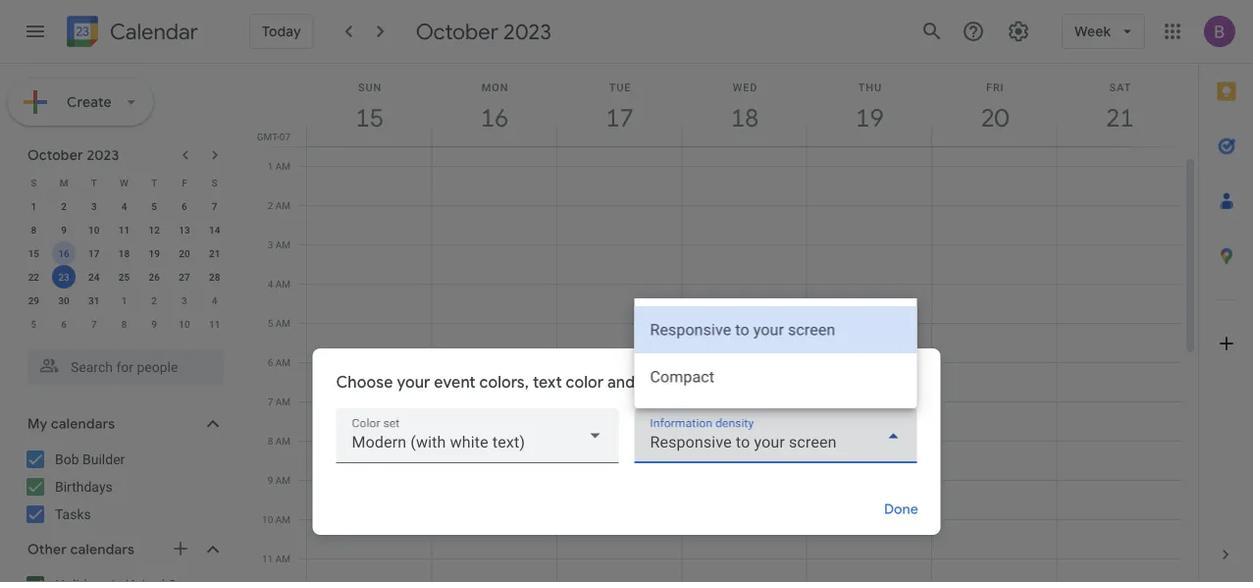 Task type: vqa. For each thing, say whether or not it's contained in the screenshot.
the 7 element
no



Task type: describe. For each thing, give the bounding box(es) containing it.
choose your event colors, text color and density dialog
[[313, 299, 941, 535]]

10 for the november 10 element
[[179, 318, 190, 330]]

1 option from the top
[[635, 306, 917, 353]]

done button
[[870, 486, 933, 533]]

my
[[27, 415, 47, 433]]

0 vertical spatial 3
[[91, 200, 97, 212]]

1 horizontal spatial october 2023
[[416, 18, 552, 45]]

2 column header from the left
[[431, 64, 557, 146]]

november 6 element
[[52, 312, 76, 336]]

10 for 10 element
[[88, 224, 100, 236]]

1 am
[[268, 160, 291, 172]]

31
[[88, 295, 100, 306]]

4 column header from the left
[[682, 64, 808, 146]]

29 element
[[22, 289, 46, 312]]

grid containing gmt-07
[[251, 64, 1199, 582]]

23
[[58, 271, 69, 283]]

am for 11 am
[[276, 553, 291, 564]]

16 element
[[52, 242, 76, 265]]

row containing 5
[[19, 312, 230, 336]]

november 9 element
[[143, 312, 166, 336]]

w
[[120, 177, 128, 188]]

11 for 11 "element" on the left
[[119, 224, 130, 236]]

builder
[[82, 451, 125, 467]]

11 am
[[262, 553, 291, 564]]

am for 9 am
[[276, 474, 291, 486]]

am for 7 am
[[276, 396, 291, 407]]

9 for november 9 element at the left
[[152, 318, 157, 330]]

9 am
[[268, 474, 291, 486]]

gmt-07
[[257, 131, 291, 142]]

8 for 8 am
[[268, 435, 273, 447]]

colors,
[[480, 373, 529, 393]]

1 horizontal spatial 2023
[[504, 18, 552, 45]]

am for 2 am
[[276, 199, 291, 211]]

21 element
[[203, 242, 226, 265]]

5 am
[[268, 317, 291, 329]]

0 horizontal spatial october 2023
[[27, 146, 119, 164]]

15
[[28, 247, 39, 259]]

november 2 element
[[143, 289, 166, 312]]

10 for 10 am
[[262, 513, 273, 525]]

1 vertical spatial 1
[[31, 200, 37, 212]]

22
[[28, 271, 39, 283]]

5 column header from the left
[[807, 64, 933, 146]]

11 for november 11 element
[[209, 318, 220, 330]]

your
[[397, 373, 431, 393]]

4 for 4 am
[[268, 278, 273, 290]]

row containing 29
[[19, 289, 230, 312]]

2 am
[[268, 199, 291, 211]]

3 for 3 am
[[268, 239, 273, 250]]

and
[[608, 373, 635, 393]]

calendar
[[110, 18, 198, 46]]

m
[[60, 177, 68, 188]]

0 horizontal spatial 2
[[61, 200, 67, 212]]

18
[[119, 247, 130, 259]]

28 element
[[203, 265, 226, 289]]

1 for november 1 'element'
[[121, 295, 127, 306]]

2 t from the left
[[151, 177, 157, 188]]

am for 1 am
[[276, 160, 291, 172]]

november 5 element
[[22, 312, 46, 336]]

27
[[179, 271, 190, 283]]

26 element
[[143, 265, 166, 289]]

2 option from the top
[[635, 353, 917, 401]]

2 for november 2 element
[[152, 295, 157, 306]]

october 2023 grid
[[19, 171, 230, 336]]

my calendars
[[27, 415, 115, 433]]

information density list box
[[635, 299, 917, 408]]

12
[[149, 224, 160, 236]]

row containing 8
[[19, 218, 230, 242]]

19 element
[[143, 242, 166, 265]]

23 cell
[[49, 265, 79, 289]]

5 for 5 am
[[268, 317, 273, 329]]

14
[[209, 224, 220, 236]]

calendar element
[[63, 12, 198, 55]]

other calendars
[[27, 541, 135, 559]]

2 s from the left
[[212, 177, 218, 188]]

8 for november 8 element
[[121, 318, 127, 330]]

1 column header from the left
[[306, 64, 432, 146]]

10 element
[[82, 218, 106, 242]]

3 column header from the left
[[556, 64, 683, 146]]

8 am
[[268, 435, 291, 447]]

am for 10 am
[[276, 513, 291, 525]]

20
[[179, 247, 190, 259]]

november 1 element
[[112, 289, 136, 312]]

density
[[639, 373, 694, 393]]

25
[[119, 271, 130, 283]]

9 for 9 am
[[268, 474, 273, 486]]

1 t from the left
[[91, 177, 97, 188]]

6 am
[[268, 356, 291, 368]]

7 column header from the left
[[1057, 64, 1183, 146]]

calendars for my calendars
[[51, 415, 115, 433]]

text
[[533, 373, 562, 393]]

event
[[434, 373, 476, 393]]



Task type: locate. For each thing, give the bounding box(es) containing it.
8 am from the top
[[276, 435, 291, 447]]

1 vertical spatial 11
[[209, 318, 220, 330]]

9 up "16" element
[[61, 224, 67, 236]]

am for 4 am
[[276, 278, 291, 290]]

0 horizontal spatial 7
[[91, 318, 97, 330]]

15 element
[[22, 242, 46, 265]]

1 vertical spatial 2023
[[87, 146, 119, 164]]

13
[[179, 224, 190, 236]]

1 vertical spatial calendars
[[70, 541, 135, 559]]

bob builder
[[55, 451, 125, 467]]

1 vertical spatial 4
[[268, 278, 273, 290]]

7 row from the top
[[19, 312, 230, 336]]

11 for 11 am
[[262, 553, 273, 564]]

16 cell
[[49, 242, 79, 265]]

2 vertical spatial 7
[[268, 396, 273, 407]]

0 horizontal spatial 5
[[31, 318, 37, 330]]

6 am from the top
[[276, 356, 291, 368]]

october 2023
[[416, 18, 552, 45], [27, 146, 119, 164]]

calendars for other calendars
[[70, 541, 135, 559]]

grid
[[251, 64, 1199, 582]]

main drawer image
[[24, 20, 47, 43]]

5 row from the top
[[19, 265, 230, 289]]

07
[[280, 131, 291, 142]]

9
[[61, 224, 67, 236], [152, 318, 157, 330], [268, 474, 273, 486]]

t left f
[[151, 177, 157, 188]]

2 vertical spatial 3
[[182, 295, 187, 306]]

s left m
[[31, 177, 37, 188]]

24 element
[[82, 265, 106, 289]]

0 horizontal spatial october
[[27, 146, 83, 164]]

am for 3 am
[[276, 239, 291, 250]]

24
[[88, 271, 100, 283]]

am down 07
[[276, 160, 291, 172]]

14 element
[[203, 218, 226, 242]]

11 down 'november 4' element
[[209, 318, 220, 330]]

6 down 30 "element"
[[61, 318, 67, 330]]

2 horizontal spatial 3
[[268, 239, 273, 250]]

10 am
[[262, 513, 291, 525]]

7 for 7 am
[[268, 396, 273, 407]]

2 vertical spatial 10
[[262, 513, 273, 525]]

today button
[[249, 14, 314, 49]]

november 7 element
[[82, 312, 106, 336]]

10
[[88, 224, 100, 236], [179, 318, 190, 330], [262, 513, 273, 525]]

other calendars button
[[4, 534, 243, 565]]

row containing 22
[[19, 265, 230, 289]]

november 8 element
[[112, 312, 136, 336]]

0 vertical spatial calendars
[[51, 415, 115, 433]]

26
[[149, 271, 160, 283]]

0 vertical spatial 4
[[121, 200, 127, 212]]

tab list
[[1200, 64, 1254, 527]]

1 for 1 am
[[268, 160, 273, 172]]

am down 6 am
[[276, 396, 291, 407]]

gmt-
[[257, 131, 280, 142]]

2 vertical spatial 9
[[268, 474, 273, 486]]

row containing 1
[[19, 194, 230, 218]]

11
[[119, 224, 130, 236], [209, 318, 220, 330], [262, 553, 273, 564]]

25 element
[[112, 265, 136, 289]]

1 horizontal spatial 7
[[212, 200, 217, 212]]

0 horizontal spatial 8
[[31, 224, 37, 236]]

19
[[149, 247, 160, 259]]

0 horizontal spatial 3
[[91, 200, 97, 212]]

am down 4 am
[[276, 317, 291, 329]]

2 horizontal spatial 1
[[268, 160, 273, 172]]

calendars inside 'dropdown button'
[[70, 541, 135, 559]]

1 horizontal spatial 8
[[121, 318, 127, 330]]

0 horizontal spatial 9
[[61, 224, 67, 236]]

5 up '12' element
[[152, 200, 157, 212]]

31 element
[[82, 289, 106, 312]]

22 element
[[22, 265, 46, 289]]

3 am
[[268, 239, 291, 250]]

row group containing 1
[[19, 194, 230, 336]]

6 column header from the left
[[932, 64, 1058, 146]]

0 horizontal spatial 10
[[88, 224, 100, 236]]

support image
[[962, 20, 986, 43]]

None search field
[[0, 342, 243, 385]]

am for 8 am
[[276, 435, 291, 447]]

2 vertical spatial 6
[[268, 356, 273, 368]]

1 inside 'element'
[[121, 295, 127, 306]]

calendar heading
[[106, 18, 198, 46]]

30
[[58, 295, 69, 306]]

3 up 4 am
[[268, 239, 273, 250]]

2 vertical spatial 4
[[212, 295, 217, 306]]

12 element
[[143, 218, 166, 242]]

3 am from the top
[[276, 239, 291, 250]]

am up 4 am
[[276, 239, 291, 250]]

other
[[27, 541, 67, 559]]

11 am from the top
[[276, 553, 291, 564]]

done
[[885, 501, 919, 518]]

am down 3 am
[[276, 278, 291, 290]]

3 up 10 element
[[91, 200, 97, 212]]

0 horizontal spatial 6
[[61, 318, 67, 330]]

1 vertical spatial 9
[[152, 318, 157, 330]]

11 element
[[112, 218, 136, 242]]

1 horizontal spatial 4
[[212, 295, 217, 306]]

2 inside november 2 element
[[152, 295, 157, 306]]

5
[[152, 200, 157, 212], [268, 317, 273, 329], [31, 318, 37, 330]]

november 11 element
[[203, 312, 226, 336]]

am for 6 am
[[276, 356, 291, 368]]

calendars down tasks
[[70, 541, 135, 559]]

choose your event colors, text color and density
[[336, 373, 694, 393]]

2
[[268, 199, 273, 211], [61, 200, 67, 212], [152, 295, 157, 306]]

2 up november 9 element at the left
[[152, 295, 157, 306]]

am
[[276, 160, 291, 172], [276, 199, 291, 211], [276, 239, 291, 250], [276, 278, 291, 290], [276, 317, 291, 329], [276, 356, 291, 368], [276, 396, 291, 407], [276, 435, 291, 447], [276, 474, 291, 486], [276, 513, 291, 525], [276, 553, 291, 564]]

13 element
[[173, 218, 196, 242]]

7 up 14 element
[[212, 200, 217, 212]]

tasks
[[55, 506, 91, 522]]

2 horizontal spatial 8
[[268, 435, 273, 447]]

t left w
[[91, 177, 97, 188]]

2 horizontal spatial 10
[[262, 513, 273, 525]]

1 vertical spatial october 2023
[[27, 146, 119, 164]]

2 up 3 am
[[268, 199, 273, 211]]

7
[[212, 200, 217, 212], [91, 318, 97, 330], [268, 396, 273, 407]]

5 down '29' element
[[31, 318, 37, 330]]

9 down november 2 element
[[152, 318, 157, 330]]

23, today element
[[52, 265, 76, 289]]

calendars inside dropdown button
[[51, 415, 115, 433]]

0 vertical spatial 8
[[31, 224, 37, 236]]

1 vertical spatial 7
[[91, 318, 97, 330]]

6
[[182, 200, 187, 212], [61, 318, 67, 330], [268, 356, 273, 368]]

2 horizontal spatial 11
[[262, 553, 273, 564]]

2 horizontal spatial 5
[[268, 317, 273, 329]]

1 vertical spatial october
[[27, 146, 83, 164]]

10 down november 3 element
[[179, 318, 190, 330]]

8
[[31, 224, 37, 236], [121, 318, 127, 330], [268, 435, 273, 447]]

1 up november 8 element
[[121, 295, 127, 306]]

am up 9 am
[[276, 435, 291, 447]]

november 3 element
[[173, 289, 196, 312]]

0 vertical spatial october
[[416, 18, 499, 45]]

2 horizontal spatial 2
[[268, 199, 273, 211]]

s right f
[[212, 177, 218, 188]]

4 am
[[268, 278, 291, 290]]

1 horizontal spatial 10
[[179, 318, 190, 330]]

1 row from the top
[[19, 171, 230, 194]]

3 up the november 10 element
[[182, 295, 187, 306]]

29
[[28, 295, 39, 306]]

17
[[88, 247, 100, 259]]

9 up 10 am
[[268, 474, 273, 486]]

2 horizontal spatial 9
[[268, 474, 273, 486]]

4 row from the top
[[19, 242, 230, 265]]

1 horizontal spatial 9
[[152, 318, 157, 330]]

2 am from the top
[[276, 199, 291, 211]]

1 horizontal spatial t
[[151, 177, 157, 188]]

0 horizontal spatial 4
[[121, 200, 127, 212]]

today
[[262, 23, 301, 40]]

my calendars button
[[4, 408, 243, 440]]

11 inside "element"
[[119, 224, 130, 236]]

2 horizontal spatial 7
[[268, 396, 273, 407]]

28
[[209, 271, 220, 283]]

0 vertical spatial 11
[[119, 224, 130, 236]]

18 element
[[112, 242, 136, 265]]

1 down the gmt-
[[268, 160, 273, 172]]

1 horizontal spatial 11
[[209, 318, 220, 330]]

7 am from the top
[[276, 396, 291, 407]]

11 up 18
[[119, 224, 130, 236]]

option
[[635, 306, 917, 353], [635, 353, 917, 401]]

2 row from the top
[[19, 194, 230, 218]]

1
[[268, 160, 273, 172], [31, 200, 37, 212], [121, 295, 127, 306]]

am for 5 am
[[276, 317, 291, 329]]

bob
[[55, 451, 79, 467]]

0 vertical spatial 6
[[182, 200, 187, 212]]

birthdays
[[55, 479, 113, 495]]

1 horizontal spatial october
[[416, 18, 499, 45]]

1 horizontal spatial 2
[[152, 295, 157, 306]]

8 up "15" element
[[31, 224, 37, 236]]

0 vertical spatial 9
[[61, 224, 67, 236]]

s
[[31, 177, 37, 188], [212, 177, 218, 188]]

1 vertical spatial 8
[[121, 318, 127, 330]]

1 vertical spatial 6
[[61, 318, 67, 330]]

november 10 element
[[173, 312, 196, 336]]

6 for 6 am
[[268, 356, 273, 368]]

3
[[91, 200, 97, 212], [268, 239, 273, 250], [182, 295, 187, 306]]

1 horizontal spatial 5
[[152, 200, 157, 212]]

t
[[91, 177, 97, 188], [151, 177, 157, 188]]

8 up 9 am
[[268, 435, 273, 447]]

6 row from the top
[[19, 289, 230, 312]]

0 vertical spatial 10
[[88, 224, 100, 236]]

6 down f
[[182, 200, 187, 212]]

calendars
[[51, 415, 115, 433], [70, 541, 135, 559]]

1 horizontal spatial 1
[[121, 295, 127, 306]]

4 for 'november 4' element
[[212, 295, 217, 306]]

4 down 3 am
[[268, 278, 273, 290]]

30 element
[[52, 289, 76, 312]]

1 horizontal spatial 6
[[182, 200, 187, 212]]

column header
[[306, 64, 432, 146], [431, 64, 557, 146], [556, 64, 683, 146], [682, 64, 808, 146], [807, 64, 933, 146], [932, 64, 1058, 146], [1057, 64, 1183, 146]]

october
[[416, 18, 499, 45], [27, 146, 83, 164]]

0 horizontal spatial t
[[91, 177, 97, 188]]

20 element
[[173, 242, 196, 265]]

november 4 element
[[203, 289, 226, 312]]

7 for november 7 element
[[91, 318, 97, 330]]

27 element
[[173, 265, 196, 289]]

row containing s
[[19, 171, 230, 194]]

1 vertical spatial 3
[[268, 239, 273, 250]]

am up 7 am
[[276, 356, 291, 368]]

7 down '31' 'element'
[[91, 318, 97, 330]]

f
[[182, 177, 187, 188]]

10 up 17
[[88, 224, 100, 236]]

0 horizontal spatial s
[[31, 177, 37, 188]]

2 vertical spatial 1
[[121, 295, 127, 306]]

my calendars list
[[4, 444, 243, 530]]

4
[[121, 200, 127, 212], [268, 278, 273, 290], [212, 295, 217, 306]]

5 for november 5 element
[[31, 318, 37, 330]]

choose
[[336, 373, 393, 393]]

1 horizontal spatial 3
[[182, 295, 187, 306]]

9 am from the top
[[276, 474, 291, 486]]

4 am from the top
[[276, 278, 291, 290]]

row group
[[19, 194, 230, 336]]

6 up 7 am
[[268, 356, 273, 368]]

3 row from the top
[[19, 218, 230, 242]]

0 vertical spatial 1
[[268, 160, 273, 172]]

4 up 11 "element" on the left
[[121, 200, 127, 212]]

1 horizontal spatial s
[[212, 177, 218, 188]]

1 am from the top
[[276, 160, 291, 172]]

am up 3 am
[[276, 199, 291, 211]]

17 element
[[82, 242, 106, 265]]

16
[[58, 247, 69, 259]]

row
[[19, 171, 230, 194], [19, 194, 230, 218], [19, 218, 230, 242], [19, 242, 230, 265], [19, 265, 230, 289], [19, 289, 230, 312], [19, 312, 230, 336]]

2023
[[504, 18, 552, 45], [87, 146, 119, 164]]

6 for november 6 element
[[61, 318, 67, 330]]

0 vertical spatial october 2023
[[416, 18, 552, 45]]

0 vertical spatial 7
[[212, 200, 217, 212]]

color
[[566, 373, 604, 393]]

0 vertical spatial 2023
[[504, 18, 552, 45]]

0 horizontal spatial 2023
[[87, 146, 119, 164]]

4 down 28 element
[[212, 295, 217, 306]]

1 vertical spatial 10
[[179, 318, 190, 330]]

am down 10 am
[[276, 553, 291, 564]]

8 down november 1 'element'
[[121, 318, 127, 330]]

am down the 8 am
[[276, 474, 291, 486]]

2 horizontal spatial 4
[[268, 278, 273, 290]]

0 horizontal spatial 1
[[31, 200, 37, 212]]

row containing 15
[[19, 242, 230, 265]]

3 for november 3 element
[[182, 295, 187, 306]]

0 horizontal spatial 11
[[119, 224, 130, 236]]

1 up "15" element
[[31, 200, 37, 212]]

calendars up bob builder
[[51, 415, 115, 433]]

2 vertical spatial 11
[[262, 553, 273, 564]]

11 down 10 am
[[262, 553, 273, 564]]

21
[[209, 247, 220, 259]]

2 down m
[[61, 200, 67, 212]]

2 for 2 am
[[268, 199, 273, 211]]

am down 9 am
[[276, 513, 291, 525]]

10 am from the top
[[276, 513, 291, 525]]

7 down 6 am
[[268, 396, 273, 407]]

1 s from the left
[[31, 177, 37, 188]]

5 down 4 am
[[268, 317, 273, 329]]

10 up 11 am
[[262, 513, 273, 525]]

7 am
[[268, 396, 291, 407]]

5 am from the top
[[276, 317, 291, 329]]

2 vertical spatial 8
[[268, 435, 273, 447]]

None field
[[336, 408, 619, 463], [635, 408, 917, 463], [336, 408, 619, 463], [635, 408, 917, 463]]

2 horizontal spatial 6
[[268, 356, 273, 368]]

5 inside november 5 element
[[31, 318, 37, 330]]



